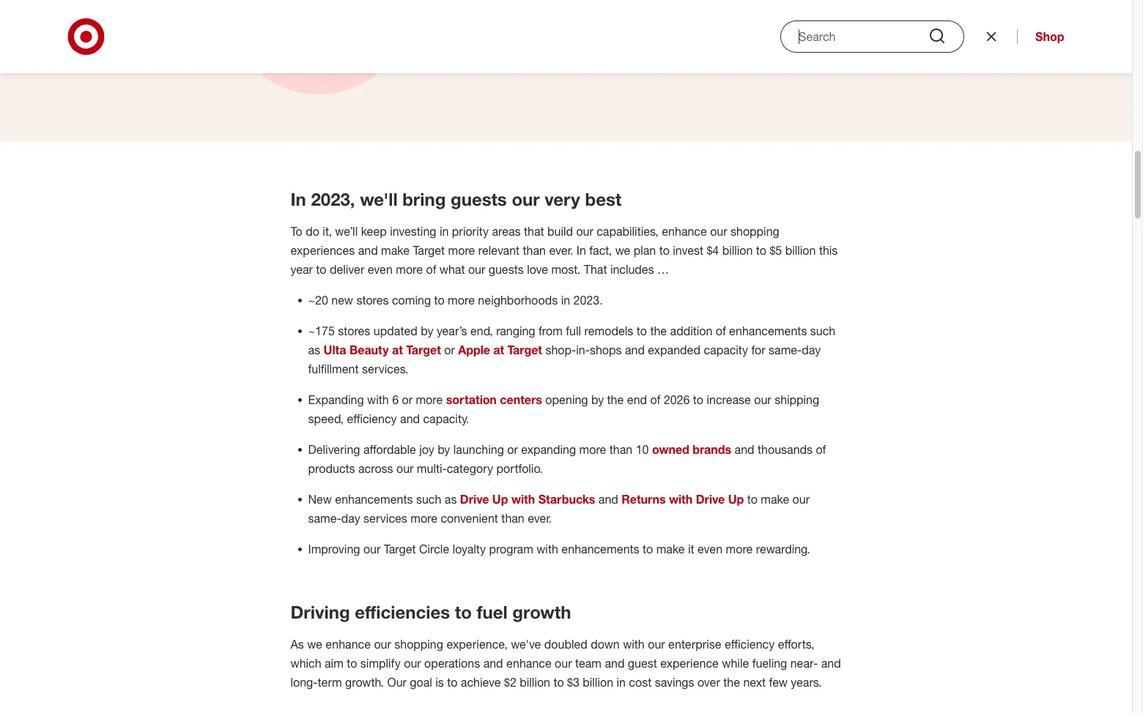 Task type: locate. For each thing, give the bounding box(es) containing it.
what
[[440, 262, 465, 277]]

more up coming
[[396, 262, 423, 277]]

day
[[802, 343, 821, 357], [341, 511, 360, 526]]

remodels
[[584, 324, 633, 338]]

the inside as we enhance our shopping experience, we've doubled down with our enterprise efficiency efforts, which aim to simplify our operations and enhance our team and guest experience while fueling near- and long-term growth. our goal is to achieve $2 billion to $3 billion in cost savings over the next few years.
[[723, 676, 740, 690]]

stores up beauty
[[338, 324, 370, 338]]

most.
[[551, 262, 581, 277]]

day up shipping
[[802, 343, 821, 357]]

1 vertical spatial as
[[445, 492, 457, 507]]

0 vertical spatial make
[[381, 243, 410, 258]]

0 vertical spatial even
[[368, 262, 393, 277]]

0 vertical spatial efficiency
[[347, 412, 397, 426]]

1 horizontal spatial even
[[698, 542, 723, 556]]

or up portfolio.
[[507, 443, 518, 457]]

to
[[659, 243, 670, 258], [756, 243, 766, 258], [316, 262, 326, 277], [434, 293, 445, 307], [637, 324, 647, 338], [693, 393, 703, 407], [747, 492, 758, 507], [643, 542, 653, 556], [455, 602, 472, 623], [347, 656, 357, 671], [447, 676, 458, 690], [554, 676, 564, 690]]

in left fact,
[[577, 243, 586, 258]]

and inside shop-in-shops and expanded capacity for same-day fulfillment services.
[[625, 343, 645, 357]]

0 vertical spatial we
[[615, 243, 630, 258]]

of left the what
[[426, 262, 436, 277]]

enhancements down to make our same-day services more convenient than ever.
[[562, 542, 639, 556]]

with up guest
[[623, 637, 645, 652]]

1 horizontal spatial drive
[[696, 492, 725, 507]]

make inside to make our same-day services more convenient than ever.
[[761, 492, 789, 507]]

0 horizontal spatial in
[[291, 189, 306, 210]]

2 vertical spatial by
[[438, 443, 450, 457]]

as
[[291, 637, 304, 652]]

by right opening
[[591, 393, 604, 407]]

our up simplify
[[374, 637, 391, 652]]

0 vertical spatial as
[[308, 343, 320, 357]]

1 vertical spatial by
[[591, 393, 604, 407]]

year's
[[437, 324, 467, 338]]

ever. inside to do it, we'll keep investing in priority areas that build our capabilities, enhance our shopping experiences and make target more relevant than ever. in fact, we plan to invest $4 billion to $5 billion this year to deliver even more of what our guests love most. that includes …
[[549, 243, 573, 258]]

billion down the team
[[583, 676, 613, 690]]

the down while
[[723, 676, 740, 690]]

of up capacity
[[716, 324, 726, 338]]

in inside to do it, we'll keep investing in priority areas that build our capabilities, enhance our shopping experiences and make target more relevant than ever. in fact, we plan to invest $4 billion to $5 billion this year to deliver even more of what our guests love most. that includes …
[[577, 243, 586, 258]]

1 horizontal spatial as
[[445, 492, 457, 507]]

from
[[539, 324, 563, 338]]

affordable
[[363, 443, 416, 457]]

2023,
[[311, 189, 355, 210]]

1 vertical spatial stores
[[338, 324, 370, 338]]

0 vertical spatial ever.
[[549, 243, 573, 258]]

drive up 'convenient'
[[460, 492, 489, 507]]

in
[[440, 224, 449, 238], [561, 293, 570, 307], [617, 676, 626, 690]]

deliver
[[330, 262, 364, 277]]

stores right new
[[356, 293, 389, 307]]

our inside to make our same-day services more convenient than ever.
[[793, 492, 810, 507]]

1 horizontal spatial the
[[650, 324, 667, 338]]

2 vertical spatial enhance
[[506, 656, 552, 671]]

to make our same-day services more convenient than ever.
[[308, 492, 810, 526]]

2 horizontal spatial in
[[617, 676, 626, 690]]

1 horizontal spatial we
[[615, 243, 630, 258]]

ever.
[[549, 243, 573, 258], [528, 511, 552, 526]]

by
[[421, 324, 433, 338], [591, 393, 604, 407], [438, 443, 450, 457]]

relevant
[[478, 243, 520, 258]]

that
[[524, 224, 544, 238]]

the
[[650, 324, 667, 338], [607, 393, 624, 407], [723, 676, 740, 690]]

stores inside "~175 stores updated by year's end, ranging from full remodels to the addition of enhancements such as"
[[338, 324, 370, 338]]

1 horizontal spatial shopping
[[731, 224, 779, 238]]

we'll
[[360, 189, 398, 210]]

doubled
[[544, 637, 588, 652]]

efficiency inside as we enhance our shopping experience, we've doubled down with our enterprise efficiency efforts, which aim to simplify our operations and enhance our team and guest experience while fueling near- and long-term growth. our goal is to achieve $2 billion to $3 billion in cost savings over the next few years.
[[725, 637, 775, 652]]

1 horizontal spatial day
[[802, 343, 821, 357]]

same- right for
[[769, 343, 802, 357]]

1 horizontal spatial same-
[[769, 343, 802, 357]]

2 drive from the left
[[696, 492, 725, 507]]

capabilities,
[[597, 224, 659, 238]]

0 horizontal spatial shopping
[[394, 637, 443, 652]]

as
[[308, 343, 320, 357], [445, 492, 457, 507]]

than for 10
[[610, 443, 633, 457]]

make
[[381, 243, 410, 258], [761, 492, 789, 507], [656, 542, 685, 556]]

by right joy
[[438, 443, 450, 457]]

make down investing
[[381, 243, 410, 258]]

increase
[[707, 393, 751, 407]]

1 vertical spatial day
[[341, 511, 360, 526]]

to right remodels
[[637, 324, 647, 338]]

shopping down driving efficiencies to fuel growth
[[394, 637, 443, 652]]

2023.
[[573, 293, 603, 307]]

more
[[448, 243, 475, 258], [396, 262, 423, 277], [448, 293, 475, 307], [416, 393, 443, 407], [579, 443, 606, 457], [411, 511, 438, 526], [726, 542, 753, 556]]

expanded
[[648, 343, 701, 357]]

1 vertical spatial in
[[577, 243, 586, 258]]

up down brands
[[728, 492, 744, 507]]

1 horizontal spatial enhancements
[[562, 542, 639, 556]]

chief
[[488, 59, 516, 73]]

2 vertical spatial enhancements
[[562, 542, 639, 556]]

0 horizontal spatial up
[[492, 492, 508, 507]]

0 vertical spatial shopping
[[731, 224, 779, 238]]

than down new enhancements such as drive up with starbucks and returns with drive up
[[501, 511, 524, 526]]

1 horizontal spatial at
[[493, 343, 504, 357]]

1 vertical spatial in
[[561, 293, 570, 307]]

next
[[743, 676, 766, 690]]

chair
[[434, 59, 462, 73]]

delivering affordable joy by launching or expanding more than 10 owned brands
[[308, 443, 731, 457]]

the inside opening by the end of 2026 to increase our shipping speed, efficiency and capacity.
[[607, 393, 624, 407]]

with inside as we enhance our shopping experience, we've doubled down with our enterprise efficiency efforts, which aim to simplify our operations and enhance our team and guest experience while fueling near- and long-term growth. our goal is to achieve $2 billion to $3 billion in cost savings over the next few years.
[[623, 637, 645, 652]]

beauty
[[349, 343, 389, 357]]

up up 'convenient'
[[492, 492, 508, 507]]

1 vertical spatial such
[[416, 492, 441, 507]]

day left services
[[341, 511, 360, 526]]

enhancements up services
[[335, 492, 413, 507]]

2 horizontal spatial by
[[591, 393, 604, 407]]

in inside as we enhance our shopping experience, we've doubled down with our enterprise efficiency efforts, which aim to simplify our operations and enhance our team and guest experience while fueling near- and long-term growth. our goal is to achieve $2 billion to $3 billion in cost savings over the next few years.
[[617, 676, 626, 690]]

0 vertical spatial stores
[[356, 293, 389, 307]]

more up the capacity. at the left bottom of page
[[416, 393, 443, 407]]

up
[[492, 492, 508, 507], [728, 492, 744, 507]]

by inside opening by the end of 2026 to increase our shipping speed, efficiency and capacity.
[[591, 393, 604, 407]]

1 vertical spatial efficiency
[[725, 637, 775, 652]]

and up the achieve
[[483, 656, 503, 671]]

more up "circle"
[[411, 511, 438, 526]]

enterprise
[[668, 637, 721, 652]]

0 vertical spatial such
[[810, 324, 836, 338]]

and right brands
[[735, 443, 754, 457]]

1 vertical spatial even
[[698, 542, 723, 556]]

more left rewarding.
[[726, 542, 753, 556]]

0 vertical spatial in
[[440, 224, 449, 238]]

enhancements up for
[[729, 324, 807, 338]]

coming
[[392, 293, 431, 307]]

of inside opening by the end of 2026 to increase our shipping speed, efficiency and capacity.
[[650, 393, 660, 407]]

owned brands link
[[652, 443, 731, 457]]

0 vertical spatial by
[[421, 324, 433, 338]]

or down year's
[[444, 343, 455, 357]]

1 vertical spatial shopping
[[394, 637, 443, 652]]

0 horizontal spatial even
[[368, 262, 393, 277]]

more down the what
[[448, 293, 475, 307]]

or
[[444, 343, 455, 357], [402, 393, 413, 407], [507, 443, 518, 457]]

2 vertical spatial the
[[723, 676, 740, 690]]

our inside 'and thousands of products across our multi-category portfolio.'
[[396, 462, 414, 476]]

of
[[426, 262, 436, 277], [716, 324, 726, 338], [650, 393, 660, 407], [816, 443, 826, 457]]

1 horizontal spatial in
[[577, 243, 586, 258]]

0 horizontal spatial by
[[421, 324, 433, 338]]

2 horizontal spatial or
[[507, 443, 518, 457]]

as inside "~175 stores updated by year's end, ranging from full remodels to the addition of enhancements such as"
[[308, 343, 320, 357]]

and right near-
[[821, 656, 841, 671]]

rewarding.
[[756, 542, 810, 556]]

2 horizontal spatial enhancements
[[729, 324, 807, 338]]

2 vertical spatial make
[[656, 542, 685, 556]]

0 horizontal spatial make
[[381, 243, 410, 258]]

with right program
[[537, 542, 558, 556]]

by up the ulta beauty at target or apple at target on the left of page
[[421, 324, 433, 338]]

to up rewarding.
[[747, 492, 758, 507]]

experiences
[[291, 243, 355, 258]]

1 vertical spatial enhance
[[326, 637, 371, 652]]

1 vertical spatial enhancements
[[335, 492, 413, 507]]

as we enhance our shopping experience, we've doubled down with our enterprise efficiency efforts, which aim to simplify our operations and enhance our team and guest experience while fueling near- and long-term growth. our goal is to achieve $2 billion to $3 billion in cost savings over the next few years.
[[291, 637, 841, 690]]

0 vertical spatial the
[[650, 324, 667, 338]]

drive down brands
[[696, 492, 725, 507]]

0 horizontal spatial same-
[[308, 511, 341, 526]]

0 horizontal spatial as
[[308, 343, 320, 357]]

than down that
[[523, 243, 546, 258]]

we down capabilities,
[[615, 243, 630, 258]]

in inside to do it, we'll keep investing in priority areas that build our capabilities, enhance our shopping experiences and make target more relevant than ever. in fact, we plan to invest $4 billion to $5 billion this year to deliver even more of what our guests love most. that includes …
[[440, 224, 449, 238]]

or right 6
[[402, 393, 413, 407]]

efficiency up while
[[725, 637, 775, 652]]

areas
[[492, 224, 521, 238]]

and right shops
[[625, 343, 645, 357]]

opening by the end of 2026 to increase our shipping speed, efficiency and capacity.
[[308, 393, 819, 426]]

1 horizontal spatial efficiency
[[725, 637, 775, 652]]

our inside opening by the end of 2026 to increase our shipping speed, efficiency and capacity.
[[754, 393, 771, 407]]

it
[[688, 542, 694, 556]]

0 horizontal spatial we
[[307, 637, 322, 652]]

the up expanded
[[650, 324, 667, 338]]

0 horizontal spatial at
[[392, 343, 403, 357]]

1 vertical spatial we
[[307, 637, 322, 652]]

same- inside shop-in-shops and expanded capacity for same-day fulfillment services.
[[769, 343, 802, 357]]

make up rewarding.
[[761, 492, 789, 507]]

efficiency
[[347, 412, 397, 426], [725, 637, 775, 652]]

1 horizontal spatial or
[[444, 343, 455, 357]]

and down down
[[605, 656, 625, 671]]

delivering
[[308, 443, 360, 457]]

starbucks
[[538, 492, 595, 507]]

of inside "~175 stores updated by year's end, ranging from full remodels to the addition of enhancements such as"
[[716, 324, 726, 338]]

0 horizontal spatial enhancements
[[335, 492, 413, 507]]

day inside to make our same-day services more convenient than ever.
[[341, 511, 360, 526]]

by for expanding
[[438, 443, 450, 457]]

1 horizontal spatial up
[[728, 492, 744, 507]]

to right aim
[[347, 656, 357, 671]]

in 2023, we'll bring guests our very best
[[291, 189, 621, 210]]

0 horizontal spatial day
[[341, 511, 360, 526]]

new
[[331, 293, 353, 307]]

0 horizontal spatial the
[[607, 393, 624, 407]]

as down ~175
[[308, 343, 320, 357]]

and down keep
[[358, 243, 378, 258]]

shop-
[[545, 343, 576, 357]]

1 vertical spatial ever.
[[528, 511, 552, 526]]

in
[[291, 189, 306, 210], [577, 243, 586, 258]]

to inside opening by the end of 2026 to increase our shipping speed, efficiency and capacity.
[[693, 393, 703, 407]]

shopping inside as we enhance our shopping experience, we've doubled down with our enterprise efficiency efforts, which aim to simplify our operations and enhance our team and guest experience while fueling near- and long-term growth. our goal is to achieve $2 billion to $3 billion in cost savings over the next few years.
[[394, 637, 443, 652]]

2 vertical spatial or
[[507, 443, 518, 457]]

1 vertical spatial make
[[761, 492, 789, 507]]

ulta
[[324, 343, 346, 357]]

fueling
[[752, 656, 787, 671]]

our down doubled
[[555, 656, 572, 671]]

make inside to do it, we'll keep investing in priority areas that build our capabilities, enhance our shopping experiences and make target more relevant than ever. in fact, we plan to invest $4 billion to $5 billion this year to deliver even more of what our guests love most. that includes …
[[381, 243, 410, 258]]

0 vertical spatial than
[[523, 243, 546, 258]]

1 horizontal spatial such
[[810, 324, 836, 338]]

0 vertical spatial enhancements
[[729, 324, 807, 338]]

products
[[308, 462, 355, 476]]

enhance up the invest
[[662, 224, 707, 238]]

target down investing
[[413, 243, 445, 258]]

in left cost at the bottom right of the page
[[617, 676, 626, 690]]

in left 2023.
[[561, 293, 570, 307]]

efficiency down 6
[[347, 412, 397, 426]]

our up the goal
[[404, 656, 421, 671]]

aim
[[325, 656, 344, 671]]

portfolio.
[[496, 462, 543, 476]]

None search field
[[780, 21, 982, 53]]

ever. down build
[[549, 243, 573, 258]]

by for ranging
[[421, 324, 433, 338]]

at right the apple
[[493, 343, 504, 357]]

in up to
[[291, 189, 306, 210]]

target
[[413, 243, 445, 258], [406, 343, 441, 357], [507, 343, 542, 357], [384, 542, 416, 556]]

2 horizontal spatial enhance
[[662, 224, 707, 238]]

in left the priority
[[440, 224, 449, 238]]

to right 2026
[[693, 393, 703, 407]]

2 horizontal spatial the
[[723, 676, 740, 690]]

ever. down drive up with starbucks "link"
[[528, 511, 552, 526]]

goal
[[410, 676, 432, 690]]

1 horizontal spatial in
[[561, 293, 570, 307]]

to inside "~175 stores updated by year's end, ranging from full remodels to the addition of enhancements such as"
[[637, 324, 647, 338]]

0 horizontal spatial drive
[[460, 492, 489, 507]]

of right 'thousands'
[[816, 443, 826, 457]]

1 vertical spatial same-
[[308, 511, 341, 526]]

same-
[[769, 343, 802, 357], [308, 511, 341, 526]]

at
[[392, 343, 403, 357], [493, 343, 504, 357]]

even right the deliver
[[368, 262, 393, 277]]

2026
[[664, 393, 690, 407]]

across
[[358, 462, 393, 476]]

such inside "~175 stores updated by year's end, ranging from full remodels to the addition of enhancements such as"
[[810, 324, 836, 338]]

and inside opening by the end of 2026 to increase our shipping speed, efficiency and capacity.
[[400, 412, 420, 426]]

1 horizontal spatial make
[[656, 542, 685, 556]]

than inside to make our same-day services more convenient than ever.
[[501, 511, 524, 526]]

improving
[[308, 542, 360, 556]]

1 vertical spatial than
[[610, 443, 633, 457]]

~175 stores updated by year's end, ranging from full remodels to the addition of enhancements such as
[[308, 324, 836, 357]]

0 vertical spatial enhance
[[662, 224, 707, 238]]

addition
[[670, 324, 713, 338]]

~175
[[308, 324, 335, 338]]

and down expanding with 6 or more sortation centers
[[400, 412, 420, 426]]

0 vertical spatial or
[[444, 343, 455, 357]]

enhance down we've
[[506, 656, 552, 671]]

program
[[489, 542, 533, 556]]

0 horizontal spatial or
[[402, 393, 413, 407]]

2 horizontal spatial make
[[761, 492, 789, 507]]

we right as at left
[[307, 637, 322, 652]]

0 vertical spatial same-
[[769, 343, 802, 357]]

expanding with 6 or more sortation centers
[[308, 393, 542, 407]]

2 vertical spatial than
[[501, 511, 524, 526]]

than left 10
[[610, 443, 633, 457]]

day inside shop-in-shops and expanded capacity for same-day fulfillment services.
[[802, 343, 821, 357]]

shopping up $5
[[731, 224, 779, 238]]

to inside to make our same-day services more convenient than ever.
[[747, 492, 758, 507]]

is
[[435, 676, 444, 690]]

joy
[[419, 443, 434, 457]]

Search search field
[[780, 21, 964, 53]]

such
[[810, 324, 836, 338], [416, 492, 441, 507]]

0 horizontal spatial in
[[440, 224, 449, 238]]

0 horizontal spatial efficiency
[[347, 412, 397, 426]]

0 vertical spatial day
[[802, 343, 821, 357]]

1 vertical spatial the
[[607, 393, 624, 407]]

1 horizontal spatial by
[[438, 443, 450, 457]]

by inside "~175 stores updated by year's end, ranging from full remodels to the addition of enhancements such as"
[[421, 324, 433, 338]]

savings
[[655, 676, 694, 690]]

1 at from the left
[[392, 343, 403, 357]]

make left it
[[656, 542, 685, 556]]

1 vertical spatial or
[[402, 393, 413, 407]]

even right it
[[698, 542, 723, 556]]

at down updated
[[392, 343, 403, 357]]

of right end
[[650, 393, 660, 407]]

2 up from the left
[[728, 492, 744, 507]]

and
[[465, 59, 485, 73], [358, 243, 378, 258], [625, 343, 645, 357], [400, 412, 420, 426], [735, 443, 754, 457], [599, 492, 618, 507], [483, 656, 503, 671], [605, 656, 625, 671], [821, 656, 841, 671]]

enhance up aim
[[326, 637, 371, 652]]

our down 'affordable'
[[396, 462, 414, 476]]

1 horizontal spatial enhance
[[506, 656, 552, 671]]

our right increase
[[754, 393, 771, 407]]

0 horizontal spatial such
[[416, 492, 441, 507]]

2 vertical spatial in
[[617, 676, 626, 690]]



Task type: describe. For each thing, give the bounding box(es) containing it.
end
[[627, 393, 647, 407]]

2 at from the left
[[493, 343, 504, 357]]

guests
[[489, 262, 524, 277]]

efficiencies
[[355, 602, 450, 623]]

year
[[291, 262, 313, 277]]

and left chief at left top
[[465, 59, 485, 73]]

that
[[584, 262, 607, 277]]

and inside to do it, we'll keep investing in priority areas that build our capabilities, enhance our shopping experiences and make target more relevant than ever. in fact, we plan to invest $4 billion to $5 billion this year to deliver even more of what our guests love most. that includes …
[[358, 243, 378, 258]]

ranging
[[496, 324, 535, 338]]

and inside 'and thousands of products across our multi-category portfolio.'
[[735, 443, 754, 457]]

to left $5
[[756, 243, 766, 258]]

~20 new stores coming to more neighborhoods in 2023.
[[308, 293, 603, 307]]

investing
[[390, 224, 436, 238]]

brands
[[693, 443, 731, 457]]

improving our target circle loyalty program with enhancements to make it even more rewarding.
[[308, 542, 810, 556]]

do
[[306, 224, 319, 238]]

operations
[[424, 656, 480, 671]]

long-
[[291, 676, 318, 690]]

returns
[[622, 492, 666, 507]]

keep
[[361, 224, 387, 238]]

$4
[[707, 243, 719, 258]]

shops
[[590, 343, 622, 357]]

to left it
[[643, 542, 653, 556]]

our
[[387, 676, 407, 690]]

in-
[[576, 343, 590, 357]]

ulta beauty at target or apple at target
[[324, 343, 542, 357]]

more inside to make our same-day services more convenient than ever.
[[411, 511, 438, 526]]

cost
[[629, 676, 652, 690]]

build
[[547, 224, 573, 238]]

we inside to do it, we'll keep investing in priority areas that build our capabilities, enhance our shopping experiences and make target more relevant than ever. in fact, we plan to invest $4 billion to $5 billion this year to deliver even more of what our guests love most. that includes …
[[615, 243, 630, 258]]

shopping inside to do it, we'll keep investing in priority areas that build our capabilities, enhance our shopping experiences and make target more relevant than ever. in fact, we plan to invest $4 billion to $5 billion this year to deliver even more of what our guests love most. that includes …
[[731, 224, 779, 238]]

shop link
[[1017, 29, 1064, 44]]

capacity
[[704, 343, 748, 357]]

with right returns
[[669, 492, 693, 507]]

ever. inside to make our same-day services more convenient than ever.
[[528, 511, 552, 526]]

efforts,
[[778, 637, 814, 652]]

for
[[751, 343, 765, 357]]

we'll
[[335, 224, 358, 238]]

returns with drive up link
[[622, 492, 744, 507]]

0 vertical spatial in
[[291, 189, 306, 210]]

even inside to do it, we'll keep investing in priority areas that build our capabilities, enhance our shopping experiences and make target more relevant than ever. in fact, we plan to invest $4 billion to $5 billion this year to deliver even more of what our guests love most. that includes …
[[368, 262, 393, 277]]

officer
[[573, 59, 608, 73]]

to up …
[[659, 243, 670, 258]]

efficiency inside opening by the end of 2026 to increase our shipping speed, efficiency and capacity.
[[347, 412, 397, 426]]

growth
[[512, 602, 571, 623]]

team
[[575, 656, 602, 671]]

our right the what
[[468, 262, 485, 277]]

over
[[698, 676, 720, 690]]

sortation
[[446, 393, 497, 407]]

which
[[291, 656, 321, 671]]

new enhancements such as drive up with starbucks and returns with drive up
[[308, 492, 744, 507]]

billion right '$2'
[[520, 676, 550, 690]]

to right coming
[[434, 293, 445, 307]]

with down portfolio.
[[511, 492, 535, 507]]

…
[[657, 262, 669, 277]]

$2
[[504, 676, 516, 690]]

achieve
[[461, 676, 501, 690]]

down
[[591, 637, 620, 652]]

we inside as we enhance our shopping experience, we've doubled down with our enterprise efficiency efforts, which aim to simplify our operations and enhance our team and guest experience while fueling near- and long-term growth. our goal is to achieve $2 billion to $3 billion in cost savings over the next few years.
[[307, 637, 322, 652]]

experience
[[660, 656, 719, 671]]

owned
[[652, 443, 689, 457]]

to right is
[[447, 676, 458, 690]]

to left fuel
[[455, 602, 472, 623]]

apple at target link
[[458, 343, 542, 357]]

category
[[447, 462, 493, 476]]

to do it, we'll keep investing in priority areas that build our capabilities, enhance our shopping experiences and make target more relevant than ever. in fact, we plan to invest $4 billion to $5 billion this year to deliver even more of what our guests love most. that includes …
[[291, 224, 838, 277]]

near-
[[790, 656, 818, 671]]

enhancements inside "~175 stores updated by year's end, ranging from full remodels to the addition of enhancements such as"
[[729, 324, 807, 338]]

love
[[527, 262, 548, 277]]

0 horizontal spatial enhance
[[326, 637, 371, 652]]

target down ranging
[[507, 343, 542, 357]]

our up guest
[[648, 637, 665, 652]]

it,
[[323, 224, 332, 238]]

$3
[[567, 676, 580, 690]]

guests our
[[451, 189, 540, 210]]

updated
[[374, 324, 418, 338]]

same- inside to make our same-day services more convenient than ever.
[[308, 511, 341, 526]]

best
[[585, 189, 621, 210]]

services
[[364, 511, 407, 526]]

driving
[[291, 602, 350, 623]]

target inside to do it, we'll keep investing in priority areas that build our capabilities, enhance our shopping experiences and make target more relevant than ever. in fact, we plan to invest $4 billion to $5 billion this year to deliver even more of what our guests love most. that includes …
[[413, 243, 445, 258]]

and left returns
[[599, 492, 618, 507]]

of inside 'and thousands of products across our multi-category portfolio.'
[[816, 443, 826, 457]]

executive
[[519, 59, 570, 73]]

we've
[[511, 637, 541, 652]]

centers
[[500, 393, 542, 407]]

of inside to do it, we'll keep investing in priority areas that build our capabilities, enhance our shopping experiences and make target more relevant than ever. in fact, we plan to invest $4 billion to $5 billion this year to deliver even more of what our guests love most. that includes …
[[426, 262, 436, 277]]

priority
[[452, 224, 489, 238]]

with left 6
[[367, 393, 389, 407]]

target down updated
[[406, 343, 441, 357]]

target down services
[[384, 542, 416, 556]]

ulta beauty at target link
[[324, 343, 441, 357]]

more down the priority
[[448, 243, 475, 258]]

our up $4
[[710, 224, 727, 238]]

than for ever.
[[501, 511, 524, 526]]

capacity.
[[423, 412, 469, 426]]

to
[[291, 224, 302, 238]]

growth.
[[345, 676, 384, 690]]

few
[[769, 676, 788, 690]]

10
[[636, 443, 649, 457]]

and thousands of products across our multi-category portfolio.
[[308, 443, 826, 476]]

term
[[318, 676, 342, 690]]

neighborhoods
[[478, 293, 558, 307]]

shop
[[1035, 29, 1064, 44]]

our down services
[[363, 542, 381, 556]]

bring
[[402, 189, 446, 210]]

multi-
[[417, 462, 447, 476]]

speed,
[[308, 412, 344, 426]]

plan
[[634, 243, 656, 258]]

to down experiences
[[316, 262, 326, 277]]

very
[[545, 189, 580, 210]]

convenient
[[441, 511, 498, 526]]

driving efficiencies to fuel growth
[[291, 602, 571, 623]]

enhance inside to do it, we'll keep investing in priority areas that build our capabilities, enhance our shopping experiences and make target more relevant than ever. in fact, we plan to invest $4 billion to $5 billion this year to deliver even more of what our guests love most. that includes …
[[662, 224, 707, 238]]

billion right $4
[[722, 243, 753, 258]]

shop-in-shops and expanded capacity for same-day fulfillment services.
[[308, 343, 821, 376]]

the inside "~175 stores updated by year's end, ranging from full remodels to the addition of enhancements such as"
[[650, 324, 667, 338]]

than inside to do it, we'll keep investing in priority areas that build our capabilities, enhance our shopping experiences and make target more relevant than ever. in fact, we plan to invest $4 billion to $5 billion this year to deliver even more of what our guests love most. that includes …
[[523, 243, 546, 258]]

1 drive from the left
[[460, 492, 489, 507]]

experience,
[[447, 637, 508, 652]]

to left $3
[[554, 676, 564, 690]]

end,
[[470, 324, 493, 338]]

our right build
[[576, 224, 593, 238]]

billion right $5
[[785, 243, 816, 258]]

thousands
[[758, 443, 813, 457]]

1 up from the left
[[492, 492, 508, 507]]

more right expanding
[[579, 443, 606, 457]]



Task type: vqa. For each thing, say whether or not it's contained in the screenshot.
About
no



